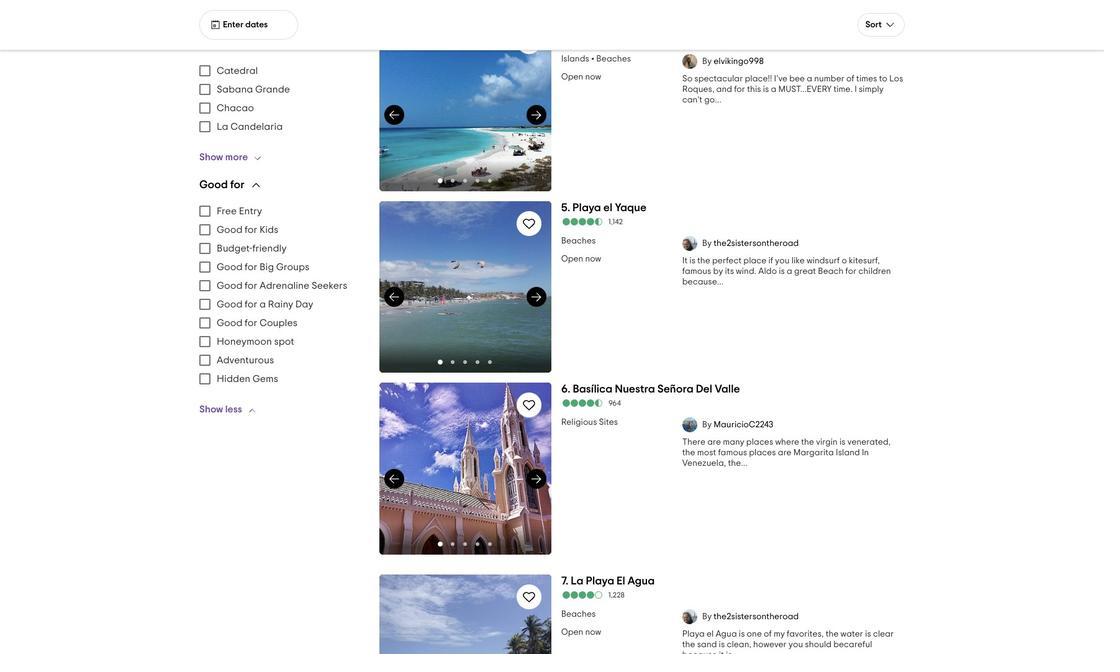Task type: vqa. For each thing, say whether or not it's contained in the screenshot.
the topmost el
yes



Task type: locate. For each thing, give the bounding box(es) containing it.
basílica
[[573, 384, 613, 395]]

is up island
[[840, 438, 846, 447]]

by the2sistersontheroad up one
[[703, 613, 799, 621]]

0 vertical spatial now
[[586, 73, 602, 81]]

1 horizontal spatial el
[[707, 630, 714, 639]]

4 by from the top
[[703, 613, 712, 621]]

2 now from the top
[[586, 255, 602, 263]]

1 vertical spatial open now
[[562, 255, 602, 263]]

0 horizontal spatial are
[[708, 438, 721, 447]]

enter dates
[[223, 21, 268, 29]]

1 horizontal spatial la
[[571, 576, 584, 587]]

la down chacao
[[217, 122, 229, 132]]

open now for playa
[[562, 255, 602, 263]]

should
[[805, 641, 832, 649]]

rainy
[[268, 300, 293, 309]]

1 vertical spatial el
[[707, 630, 714, 639]]

for for good for a rainy day
[[245, 300, 258, 309]]

for down 'o' at the top right of page
[[846, 267, 857, 276]]

places down where
[[750, 449, 777, 458]]

2.0 of 5 bubbles image
[[216, 9, 270, 19]]

2 open now from the top
[[562, 255, 602, 263]]

the2sistersontheroad up place
[[714, 239, 799, 248]]

religious sites
[[562, 418, 618, 427]]

open
[[562, 73, 584, 81], [562, 255, 584, 263], [562, 628, 584, 637]]

its
[[725, 267, 734, 276]]

perfect
[[713, 256, 742, 265]]

the2sistersontheroad image
[[683, 236, 698, 251]]

3 carousel of images figure from the top
[[380, 383, 552, 555]]

mauricioc2243 image
[[683, 418, 698, 433]]

for left big
[[245, 262, 258, 272]]

el up 1,142
[[604, 202, 613, 214]]

good
[[199, 180, 228, 191], [217, 225, 243, 235], [217, 262, 243, 272], [217, 281, 243, 291], [217, 300, 243, 309], [217, 318, 243, 328]]

0 vertical spatial carousel of images figure
[[380, 19, 552, 191]]

playa left el
[[586, 576, 615, 587]]

by the2sistersontheroad up place
[[703, 239, 799, 248]]

for up good for couples in the left of the page
[[245, 300, 258, 309]]

the2sistersontheroad link for 5. playa el yaque
[[714, 239, 799, 248]]

4.5 of 5 bubbles image inside the 1,142 link
[[562, 218, 604, 225]]

a inside it is the perfect place if you like windsurf o kitesurf, famous by its wind. aldo is a great beach for children because...
[[787, 267, 793, 276]]

2 open from the top
[[562, 255, 584, 263]]

0 vertical spatial el
[[604, 202, 613, 214]]

now down •
[[586, 73, 602, 81]]

for for good for kids
[[245, 225, 258, 235]]

it is the perfect place if you like windsurf o kitesurf, famous by its wind. aldo is a great beach for children because... link
[[683, 256, 905, 287]]

the2sistersontheroad link up place
[[714, 239, 799, 248]]

for down good for big groups
[[245, 281, 258, 291]]

4.5 of 5 bubbles image
[[562, 218, 604, 225], [562, 400, 604, 407]]

for inside so spectacular place!! i've bee a number of times to los roques, and for this is a must...every time. i simply can't go...
[[735, 85, 746, 94]]

0 vertical spatial places
[[747, 438, 774, 447]]

0 vertical spatial are
[[708, 438, 721, 447]]

you right if
[[776, 256, 790, 265]]

0 vertical spatial the2sistersontheroad
[[714, 239, 799, 248]]

by the2sistersontheroad for playa el yaque
[[703, 239, 799, 248]]

3 by from the top
[[703, 421, 712, 430]]

2 vertical spatial open
[[562, 628, 584, 637]]

friendly
[[253, 244, 287, 254]]

a down like at the top of page
[[787, 267, 793, 276]]

famous inside it is the perfect place if you like windsurf o kitesurf, famous by its wind. aldo is a great beach for children because...
[[683, 267, 712, 276]]

by for 5. playa el yaque
[[703, 239, 712, 248]]

1 vertical spatial next photo image
[[530, 291, 543, 303]]

1 vertical spatial by the2sistersontheroad
[[703, 613, 799, 621]]

the...
[[729, 459, 748, 468]]

open down islands
[[562, 73, 584, 81]]

so
[[683, 75, 693, 83]]

1,142 link
[[562, 217, 905, 226]]

3 open from the top
[[562, 628, 584, 637]]

1 vertical spatial open
[[562, 255, 584, 263]]

0 vertical spatial of
[[847, 75, 855, 83]]

1 by the2sistersontheroad from the top
[[703, 239, 799, 248]]

1 by from the top
[[703, 57, 712, 66]]

964 link
[[562, 399, 905, 408]]

1 vertical spatial agua
[[716, 630, 737, 639]]

1 vertical spatial playa
[[586, 576, 615, 587]]

2 the2sistersontheroad from the top
[[714, 613, 799, 621]]

is left clear
[[866, 630, 872, 639]]

0 vertical spatial 4.5 of 5 bubbles image
[[562, 218, 604, 225]]

chacao
[[217, 103, 254, 113]]

open down 5. in the top of the page
[[562, 255, 584, 263]]

3 open now from the top
[[562, 628, 602, 637]]

0 vertical spatial previous photo image
[[388, 109, 401, 121]]

2 by the2sistersontheroad from the top
[[703, 613, 799, 621]]

2 next photo image from the top
[[530, 291, 543, 303]]

carousel of images figure for 6.
[[380, 383, 552, 555]]

now for la
[[586, 628, 602, 637]]

0 vertical spatial famous
[[683, 267, 712, 276]]

1 vertical spatial save to a trip image
[[522, 590, 537, 605]]

2 vertical spatial playa
[[683, 630, 705, 639]]

good for good for kids
[[217, 225, 243, 235]]

1 horizontal spatial famous
[[719, 449, 748, 458]]

of up however
[[764, 630, 772, 639]]

playa
[[573, 202, 601, 214], [586, 576, 615, 587], [683, 630, 705, 639]]

0 vertical spatial open now
[[562, 73, 602, 81]]

places down 'mauricioc2243' link
[[747, 438, 774, 447]]

0 horizontal spatial la
[[217, 122, 229, 132]]

by the2sistersontheroad for la playa el agua
[[703, 613, 799, 621]]

1 4.5 of 5 bubbles image from the top
[[562, 218, 604, 225]]

the2sistersontheroad
[[714, 239, 799, 248], [714, 613, 799, 621]]

save to a trip image
[[522, 216, 537, 231], [522, 590, 537, 605]]

the2sistersontheroad link up one
[[714, 613, 799, 621]]

of inside playa el agua is one of my favorites, the water is clear the sand is clean, however you should becareful because it is...
[[764, 630, 772, 639]]

1 vertical spatial you
[[789, 641, 804, 649]]

0 vertical spatial the2sistersontheroad link
[[714, 239, 799, 248]]

1 vertical spatial 4.5 of 5 bubbles image
[[562, 400, 604, 407]]

good for
[[199, 180, 245, 191]]

1 vertical spatial beaches
[[562, 237, 596, 245]]

the inside it is the perfect place if you like windsurf o kitesurf, famous by its wind. aldo is a great beach for children because...
[[698, 256, 711, 265]]

0 vertical spatial agua
[[628, 576, 655, 587]]

next photo image for 5.
[[530, 291, 543, 303]]

the2sistersontheroad for la playa el agua
[[714, 613, 799, 621]]

show left less
[[199, 405, 223, 414]]

so spectacular place!! i've bee a number of times to los roques, and for this is a must...every time. i simply can't go...
[[683, 75, 904, 104]]

by right the2sistersontheroad icon
[[703, 613, 712, 621]]

beaches down 5. in the top of the page
[[562, 237, 596, 245]]

playa inside playa el agua is one of my favorites, the water is clear the sand is clean, however you should becareful because it is...
[[683, 630, 705, 639]]

for left this on the right top of page
[[735, 85, 746, 94]]

open now down 4.0 of 5 bubbles image
[[562, 628, 602, 637]]

2 save to a trip image from the top
[[522, 590, 537, 605]]

save to a trip image
[[522, 398, 537, 413]]

water
[[841, 630, 864, 639]]

agua
[[628, 576, 655, 587], [716, 630, 737, 639]]

2 vertical spatial beaches
[[562, 610, 596, 619]]

beaches for playa
[[562, 610, 596, 619]]

are down where
[[778, 449, 792, 458]]

by right the mauricioc2243 image on the bottom right of the page
[[703, 421, 712, 430]]

good for couples
[[217, 318, 298, 328]]

for for good for
[[230, 180, 245, 191]]

agua right el
[[628, 576, 655, 587]]

beaches down 4.0 of 5 bubbles image
[[562, 610, 596, 619]]

0 vertical spatial next photo image
[[530, 109, 543, 121]]

1 vertical spatial previous photo image
[[388, 291, 401, 303]]

of up time.
[[847, 75, 855, 83]]

is...
[[726, 651, 739, 654]]

dates
[[245, 21, 268, 29]]

you inside it is the perfect place if you like windsurf o kitesurf, famous by its wind. aldo is a great beach for children because...
[[776, 256, 790, 265]]

0 horizontal spatial of
[[764, 630, 772, 639]]

0 horizontal spatial famous
[[683, 267, 712, 276]]

place!!
[[745, 75, 773, 83]]

show inside dropdown button
[[199, 152, 223, 162]]

1,228
[[609, 592, 625, 599]]

the2sistersontheroad for playa el yaque
[[714, 239, 799, 248]]

i've
[[775, 75, 788, 83]]

show left more at left top
[[199, 152, 223, 162]]

is up it on the bottom
[[719, 641, 725, 649]]

la candelaria
[[217, 122, 283, 132]]

4.5 of 5 bubbles image down 5. in the top of the page
[[562, 218, 604, 225]]

4.5 of 5 bubbles image for playa el yaque
[[562, 218, 604, 225]]

open down 4.0 of 5 bubbles image
[[562, 628, 584, 637]]

2 carousel of images figure from the top
[[380, 201, 552, 373]]

by for 6. basílica nuestra señora del valle
[[703, 421, 712, 430]]

the right it
[[698, 256, 711, 265]]

beaches
[[597, 55, 631, 63], [562, 237, 596, 245], [562, 610, 596, 619]]

elvikingo998 image
[[683, 54, 698, 69]]

the2sistersontheroad up one
[[714, 613, 799, 621]]

a
[[807, 75, 813, 83], [771, 85, 777, 94], [787, 267, 793, 276], [260, 300, 266, 309]]

of inside so spectacular place!! i've bee a number of times to los roques, and for this is a must...every time. i simply can't go...
[[847, 75, 855, 83]]

you
[[776, 256, 790, 265], [789, 641, 804, 649]]

0 vertical spatial la
[[217, 122, 229, 132]]

4.5 of 5 bubbles image inside 964 link
[[562, 400, 604, 407]]

beaches right •
[[597, 55, 631, 63]]

a left rainy
[[260, 300, 266, 309]]

carousel of images figure
[[380, 19, 552, 191], [380, 201, 552, 373], [380, 383, 552, 555]]

enter
[[223, 21, 244, 29]]

sabana
[[217, 85, 253, 94]]

by mauricioc2243
[[703, 421, 774, 430]]

for up the honeymoon spot
[[245, 318, 258, 328]]

the2sistersontheroad image
[[683, 610, 698, 624]]

0 vertical spatial open
[[562, 73, 584, 81]]

la right the 7.
[[571, 576, 584, 587]]

4.0 of 5 bubbles image
[[562, 592, 604, 599]]

good for adrenaline seekers
[[217, 281, 347, 291]]

2 vertical spatial open now
[[562, 628, 602, 637]]

the up the should
[[826, 630, 839, 639]]

0 vertical spatial show
[[199, 152, 223, 162]]

1 save to a trip image from the top
[[522, 216, 537, 231]]

2 by from the top
[[703, 239, 712, 248]]

the down there
[[683, 449, 696, 458]]

open now down 5. in the top of the page
[[562, 255, 602, 263]]

famous for basílica nuestra señora del valle
[[719, 449, 748, 458]]

favorites,
[[787, 630, 824, 639]]

la
[[217, 122, 229, 132], [571, 576, 584, 587]]

many
[[723, 438, 745, 447]]

3 now from the top
[[586, 628, 602, 637]]

the
[[698, 256, 711, 265], [802, 438, 815, 447], [683, 449, 696, 458], [826, 630, 839, 639], [683, 641, 696, 649]]

1 vertical spatial now
[[586, 255, 602, 263]]

entry
[[239, 206, 262, 216]]

by right elvikingo998 image
[[703, 57, 712, 66]]

1 vertical spatial the2sistersontheroad
[[714, 613, 799, 621]]

playa right 5. in the top of the page
[[573, 202, 601, 214]]

2 previous photo image from the top
[[388, 291, 401, 303]]

agua up clean,
[[716, 630, 737, 639]]

1 horizontal spatial of
[[847, 75, 855, 83]]

now down 4.0 of 5 bubbles image
[[586, 628, 602, 637]]

famous down 'many'
[[719, 449, 748, 458]]

beach
[[818, 267, 844, 276]]

for for good for big groups
[[245, 262, 258, 272]]

0 vertical spatial you
[[776, 256, 790, 265]]

for up free entry on the left top of page
[[230, 180, 245, 191]]

elvikingo998 link
[[714, 57, 764, 66]]

now down 5. playa el yaque
[[586, 255, 602, 263]]

del
[[696, 384, 713, 395]]

most
[[698, 449, 717, 458]]

good for good for big groups
[[217, 262, 243, 272]]

show inside dropdown button
[[199, 405, 223, 414]]

0 vertical spatial by the2sistersontheroad
[[703, 239, 799, 248]]

1 vertical spatial carousel of images figure
[[380, 201, 552, 373]]

next photo image
[[530, 109, 543, 121], [530, 291, 543, 303], [530, 473, 543, 485]]

places
[[747, 438, 774, 447], [750, 449, 777, 458]]

1 vertical spatial la
[[571, 576, 584, 587]]

4.5 of 5 bubbles image down basílica
[[562, 400, 604, 407]]

show
[[199, 152, 223, 162], [199, 405, 223, 414]]

2 4.5 of 5 bubbles image from the top
[[562, 400, 604, 407]]

1 the2sistersontheroad link from the top
[[714, 239, 799, 248]]

el up sand
[[707, 630, 714, 639]]

1 vertical spatial the2sistersontheroad link
[[714, 613, 799, 621]]

is inside there are many places where the virgin is venerated, the most famous places are margarita island in venezuela, the...
[[840, 438, 846, 447]]

number
[[815, 75, 845, 83]]

previous photo image
[[388, 109, 401, 121], [388, 291, 401, 303], [388, 473, 401, 485]]

1 the2sistersontheroad from the top
[[714, 239, 799, 248]]

4.5 of 5 bubbles image for basílica nuestra señora del valle
[[562, 400, 604, 407]]

playa up sand
[[683, 630, 705, 639]]

2 vertical spatial now
[[586, 628, 602, 637]]

roques,
[[683, 85, 715, 94]]

0 vertical spatial save to a trip image
[[522, 216, 537, 231]]

because
[[683, 651, 718, 654]]

venerated,
[[848, 438, 891, 447]]

2 vertical spatial next photo image
[[530, 473, 543, 485]]

because...
[[683, 278, 724, 286]]

1 show from the top
[[199, 152, 223, 162]]

is inside so spectacular place!! i've bee a number of times to los roques, and for this is a must...every time. i simply can't go...
[[763, 85, 770, 94]]

1 horizontal spatial agua
[[716, 630, 737, 639]]

by the2sistersontheroad
[[703, 239, 799, 248], [703, 613, 799, 621]]

agua inside playa el agua is one of my favorites, the water is clear the sand is clean, however you should becareful because it is...
[[716, 630, 737, 639]]

save to a trip image for 7.
[[522, 590, 537, 605]]

famous inside there are many places where the virgin is venerated, the most famous places are margarita island in venezuela, the...
[[719, 449, 748, 458]]

are up most
[[708, 438, 721, 447]]

good for good for adrenaline seekers
[[217, 281, 243, 291]]

3 next photo image from the top
[[530, 473, 543, 485]]

there are many places where the virgin is venerated, the most famous places are margarita island in venezuela, the... link
[[683, 438, 905, 469]]

famous up because...
[[683, 267, 712, 276]]

2 show from the top
[[199, 405, 223, 414]]

for inside it is the perfect place if you like windsurf o kitesurf, famous by its wind. aldo is a great beach for children because...
[[846, 267, 857, 276]]

beaches for el
[[562, 237, 596, 245]]

1 vertical spatial show
[[199, 405, 223, 414]]

show for neighborhoods
[[199, 152, 223, 162]]

0 horizontal spatial agua
[[628, 576, 655, 587]]

by for 7. la playa el agua
[[703, 613, 712, 621]]

señora
[[658, 384, 694, 395]]

1 vertical spatial are
[[778, 449, 792, 458]]

by elvikingo998
[[703, 57, 764, 66]]

is right this on the right top of page
[[763, 85, 770, 94]]

3 previous photo image from the top
[[388, 473, 401, 485]]

is right aldo
[[779, 267, 785, 276]]

you down favorites,
[[789, 641, 804, 649]]

1 vertical spatial of
[[764, 630, 772, 639]]

by right the2sistersontheroad image
[[703, 239, 712, 248]]

2 vertical spatial carousel of images figure
[[380, 383, 552, 555]]

sand
[[698, 641, 717, 649]]

2 the2sistersontheroad link from the top
[[714, 613, 799, 621]]

2 vertical spatial previous photo image
[[388, 473, 401, 485]]

for left kids
[[245, 225, 258, 235]]

open now down islands
[[562, 73, 602, 81]]

famous
[[683, 267, 712, 276], [719, 449, 748, 458]]

1 vertical spatial famous
[[719, 449, 748, 458]]

&
[[275, 9, 282, 19]]



Task type: describe. For each thing, give the bounding box(es) containing it.
1 open now from the top
[[562, 73, 602, 81]]

open for playa el yaque
[[562, 255, 584, 263]]

good for kids
[[217, 225, 279, 235]]

enter dates button
[[199, 10, 298, 40]]

1 vertical spatial places
[[750, 449, 777, 458]]

6. basílica nuestra señora del valle
[[562, 384, 740, 395]]

1,228 link
[[562, 591, 905, 600]]

seekers
[[312, 281, 347, 291]]

los
[[890, 75, 904, 83]]

1 previous photo image from the top
[[388, 109, 401, 121]]

good for big groups
[[217, 262, 310, 272]]

sort
[[866, 20, 882, 29]]

gems
[[253, 374, 278, 384]]

in
[[862, 449, 870, 458]]

less
[[225, 405, 242, 414]]

7.
[[562, 576, 569, 587]]

is right it
[[690, 256, 696, 265]]

for for good for adrenaline seekers
[[245, 281, 258, 291]]

wind.
[[736, 267, 757, 276]]

spectacular
[[695, 75, 743, 83]]

el inside playa el agua is one of my favorites, the water is clear the sand is clean, however you should becareful because it is...
[[707, 630, 714, 639]]

5. playa el yaque
[[562, 202, 647, 214]]

venezuela,
[[683, 459, 727, 468]]

aldo
[[759, 267, 777, 276]]

el
[[617, 576, 626, 587]]

you inside playa el agua is one of my favorites, the water is clear the sand is clean, however you should becareful because it is...
[[789, 641, 804, 649]]

where
[[776, 438, 800, 447]]

catedral
[[217, 66, 258, 76]]

children
[[859, 267, 892, 276]]

more
[[225, 152, 248, 162]]

day
[[296, 300, 313, 309]]

honeymoon spot
[[217, 337, 294, 347]]

a down 'i've'
[[771, 85, 777, 94]]

is up clean,
[[739, 630, 745, 639]]

the up the 'because'
[[683, 641, 696, 649]]

religious
[[562, 418, 597, 427]]

hidden gems
[[217, 374, 278, 384]]

1 open from the top
[[562, 73, 584, 81]]

0 vertical spatial playa
[[573, 202, 601, 214]]

playa el agua is one of my favorites, the water is clear the sand is clean, however you should becareful because it is...
[[683, 630, 894, 654]]

famous for playa el yaque
[[683, 267, 712, 276]]

grande
[[255, 85, 290, 94]]

i
[[855, 85, 857, 94]]

playa el agua is one of my favorites, the water is clear the sand is clean, however you should becareful because it is... link
[[683, 629, 905, 654]]

times
[[857, 75, 878, 83]]

kitesurf,
[[849, 256, 880, 265]]

windsurf
[[807, 256, 840, 265]]

and
[[717, 85, 733, 94]]

adventurous
[[217, 355, 274, 365]]

couples
[[260, 318, 298, 328]]

show more button
[[199, 136, 268, 163]]

can't
[[683, 96, 703, 104]]

the2sistersontheroad link for 7. la playa el agua
[[714, 613, 799, 621]]

show for good for
[[199, 405, 223, 414]]

nuestra
[[615, 384, 655, 395]]

•
[[592, 55, 595, 63]]

open now for la
[[562, 628, 602, 637]]

o
[[842, 256, 848, 265]]

mauricioc2243
[[714, 421, 774, 430]]

great
[[795, 267, 817, 276]]

however
[[754, 641, 787, 649]]

it
[[683, 256, 688, 265]]

7. la playa el agua
[[562, 576, 655, 587]]

groups
[[276, 262, 310, 272]]

so spectacular place!! i've bee a number of times to los roques, and for this is a must...every time. i simply can't go... link
[[683, 74, 905, 106]]

budget-friendly
[[217, 244, 287, 254]]

1 next photo image from the top
[[530, 109, 543, 121]]

0 horizontal spatial el
[[604, 202, 613, 214]]

now for playa
[[586, 255, 602, 263]]

time.
[[834, 85, 853, 94]]

show less button
[[199, 388, 262, 416]]

clear
[[874, 630, 894, 639]]

simply
[[859, 85, 884, 94]]

save to a trip image for 5.
[[522, 216, 537, 231]]

previous photo image for 5.
[[388, 291, 401, 303]]

by
[[714, 267, 724, 276]]

good for good for a rainy day
[[217, 300, 243, 309]]

sort button
[[858, 13, 905, 37]]

valle
[[715, 384, 740, 395]]

1 carousel of images figure from the top
[[380, 19, 552, 191]]

my
[[774, 630, 785, 639]]

0 vertical spatial beaches
[[597, 55, 631, 63]]

a up must...every
[[807, 75, 813, 83]]

hidden
[[217, 374, 251, 384]]

1,142
[[609, 218, 623, 225]]

islands
[[562, 55, 590, 63]]

show less
[[199, 405, 242, 414]]

islands • beaches
[[562, 55, 631, 63]]

964
[[609, 400, 621, 407]]

open for la playa el agua
[[562, 628, 584, 637]]

1 horizontal spatial are
[[778, 449, 792, 458]]

clean,
[[727, 641, 752, 649]]

one
[[747, 630, 762, 639]]

6.
[[562, 384, 571, 395]]

kids
[[260, 225, 279, 235]]

this
[[748, 85, 762, 94]]

good for good for couples
[[217, 318, 243, 328]]

mauricioc2243 link
[[714, 421, 774, 430]]

the up the 'margarita'
[[802, 438, 815, 447]]

previous photo image for 6.
[[388, 473, 401, 485]]

up
[[284, 9, 296, 19]]

bee
[[790, 75, 805, 83]]

for for good for couples
[[245, 318, 258, 328]]

free
[[217, 206, 237, 216]]

& up
[[275, 9, 296, 19]]

yaque
[[615, 202, 647, 214]]

carousel of images figure for 5.
[[380, 201, 552, 373]]

like
[[792, 256, 805, 265]]

sabana grande
[[217, 85, 290, 94]]

must...every
[[779, 85, 832, 94]]

it is the perfect place if you like windsurf o kitesurf, famous by its wind. aldo is a great beach for children because...
[[683, 256, 892, 286]]

if
[[769, 256, 774, 265]]

becareful
[[834, 641, 873, 649]]

island
[[836, 449, 861, 458]]

show more
[[199, 152, 248, 162]]

neighborhoods
[[199, 39, 278, 50]]

1 now from the top
[[586, 73, 602, 81]]

good for good for
[[199, 180, 228, 191]]

next photo image for 6.
[[530, 473, 543, 485]]

go...
[[705, 96, 722, 104]]



